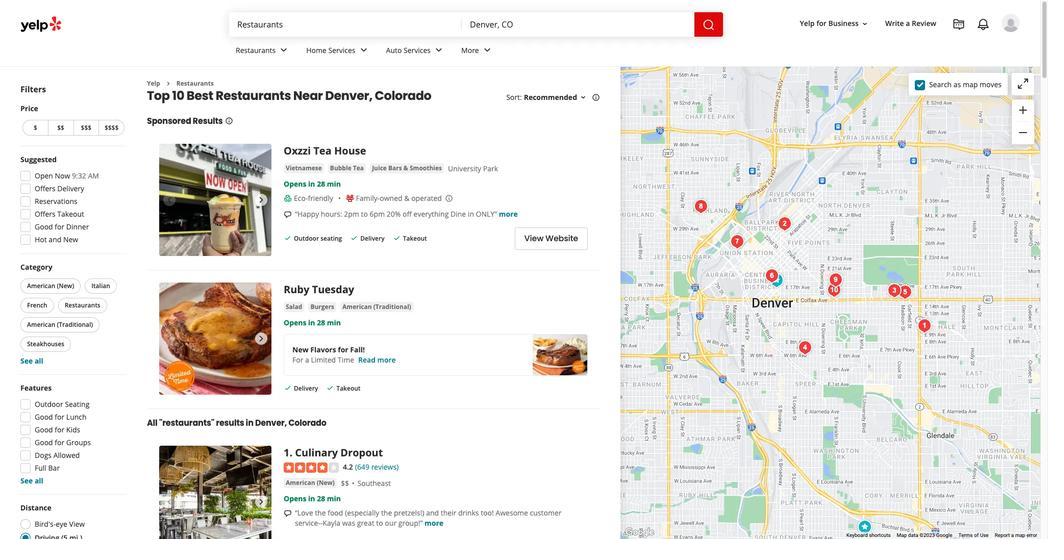 Task type: locate. For each thing, give the bounding box(es) containing it.
1 vertical spatial see all button
[[20, 476, 43, 486]]

1 vertical spatial takeout
[[403, 234, 427, 243]]

1 vertical spatial more
[[378, 356, 396, 365]]

None search field
[[229, 12, 726, 37]]

outdoor up good for lunch on the left bottom of page
[[35, 400, 63, 409]]

potbelly sandwich shop image
[[767, 271, 787, 291]]

1 vertical spatial delivery
[[361, 234, 385, 243]]

& inside button
[[404, 164, 408, 173]]

1 horizontal spatial tea
[[353, 164, 364, 173]]

2 good from the top
[[35, 413, 53, 422]]

good down good for lunch on the left bottom of page
[[35, 425, 53, 435]]

google
[[937, 533, 953, 539]]

3 opens from the top
[[284, 494, 307, 504]]

0 vertical spatial 16 checkmark v2 image
[[393, 234, 401, 242]]

1 good from the top
[[35, 222, 53, 232]]

0 horizontal spatial takeout
[[57, 209, 84, 219]]

1 horizontal spatial the
[[381, 509, 392, 518]]

for down offers takeout
[[55, 222, 64, 232]]

services right auto
[[404, 45, 431, 55]]

4 good from the top
[[35, 438, 53, 448]]

3 min from the top
[[327, 494, 341, 504]]

denver, up 1 on the bottom left
[[255, 418, 287, 430]]

4.2
[[343, 463, 353, 472]]

1 vertical spatial a
[[305, 356, 309, 365]]

angelo's taverna image
[[795, 338, 816, 358]]

1 vertical spatial map
[[1016, 533, 1026, 539]]

shortcuts
[[870, 533, 891, 539]]

map region
[[526, 35, 1048, 540]]

american
[[27, 282, 55, 291], [343, 303, 372, 312], [27, 321, 55, 329], [286, 479, 315, 488]]

0 horizontal spatial services
[[329, 45, 356, 55]]

outdoor
[[294, 234, 319, 243], [35, 400, 63, 409]]

1 horizontal spatial american (new)
[[286, 479, 335, 488]]

0 horizontal spatial none field
[[237, 19, 454, 30]]

0 horizontal spatial view
[[69, 520, 85, 529]]

tea inside button
[[353, 164, 364, 173]]

0 vertical spatial restaurants link
[[228, 37, 298, 66]]

0 vertical spatial slideshow element
[[159, 144, 272, 257]]

28 down american (new) link
[[317, 494, 325, 504]]

opens in 28 min down american (new) link
[[284, 494, 341, 504]]

and left their
[[426, 509, 439, 518]]

24 chevron down v2 image left auto
[[358, 44, 370, 56]]

services right home
[[329, 45, 356, 55]]

services
[[329, 45, 356, 55], [404, 45, 431, 55]]

american (traditional) button up fall!
[[341, 302, 413, 313]]

0 horizontal spatial 24 chevron down v2 image
[[358, 44, 370, 56]]

burgers button
[[309, 302, 336, 313]]

dogs
[[35, 451, 52, 461]]

1 horizontal spatial view
[[525, 233, 544, 245]]

1 vertical spatial next image
[[255, 496, 268, 509]]

offers for offers takeout
[[35, 209, 55, 219]]

0 horizontal spatial new
[[63, 235, 78, 245]]

good up good for kids
[[35, 413, 53, 422]]

burgers
[[311, 303, 334, 312]]

0 vertical spatial tea
[[314, 144, 332, 158]]

1 horizontal spatial $$
[[341, 479, 349, 489]]

9:32
[[72, 171, 86, 181]]

time
[[338, 356, 354, 365]]

2 the from the left
[[381, 509, 392, 518]]

(new) down 4.2 star rating image
[[317, 479, 335, 488]]

fox run cafe image
[[895, 282, 916, 303]]

american (new) button down 4.2 star rating image
[[284, 478, 337, 489]]

american (traditional) button up steakhouses
[[20, 318, 100, 333]]

16 info v2 image right recommended dropdown button
[[592, 94, 600, 102]]

24 chevron down v2 image
[[278, 44, 290, 56], [481, 44, 494, 56]]

0 vertical spatial next image
[[255, 333, 268, 345]]

more right only"
[[499, 210, 518, 219]]

data
[[909, 533, 919, 539]]

"love
[[295, 509, 313, 518]]

all down the steakhouses button
[[35, 356, 43, 366]]

1 vertical spatial (new)
[[317, 479, 335, 488]]

pretzels!)
[[394, 509, 425, 518]]

services for home services
[[329, 45, 356, 55]]

report a map error
[[995, 533, 1038, 539]]

map right as
[[963, 79, 978, 89]]

limited
[[311, 356, 336, 365]]

a for write
[[906, 19, 911, 28]]

28 for tuesday
[[317, 318, 325, 328]]

1 vertical spatial view
[[69, 520, 85, 529]]

2 vertical spatial more
[[425, 519, 444, 528]]

opens in 28 min for tuesday
[[284, 318, 341, 328]]

oxzzi tea house image
[[159, 144, 272, 257], [855, 518, 875, 538]]

for up time
[[338, 345, 349, 355]]

0 horizontal spatial map
[[963, 79, 978, 89]]

a right report
[[1012, 533, 1015, 539]]

in up the eco-friendly
[[308, 179, 315, 189]]

delivery down 6pm
[[361, 234, 385, 243]]

american down tuesday
[[343, 303, 372, 312]]

colorado
[[375, 88, 432, 104], [289, 418, 327, 430]]

1 vertical spatial tea
[[353, 164, 364, 173]]

0 vertical spatial opens in 28 min
[[284, 179, 341, 189]]

home
[[306, 45, 327, 55]]

0 vertical spatial delivery
[[57, 184, 84, 194]]

opens in 28 min up the eco-friendly
[[284, 179, 341, 189]]

1 services from the left
[[329, 45, 356, 55]]

see
[[20, 356, 33, 366], [20, 476, 33, 486]]

& right owned
[[404, 194, 410, 203]]

24 chevron down v2 image right more
[[481, 44, 494, 56]]

opens up eco-
[[284, 179, 307, 189]]

0 horizontal spatial and
[[49, 235, 61, 245]]

all
[[35, 356, 43, 366], [35, 476, 43, 486]]

0 vertical spatial yelp
[[800, 19, 815, 28]]

0 horizontal spatial delivery
[[57, 184, 84, 194]]

3 good from the top
[[35, 425, 53, 435]]

none field "near"
[[470, 19, 687, 30]]

delivery
[[57, 184, 84, 194], [361, 234, 385, 243], [294, 385, 318, 393]]

1 horizontal spatial (traditional)
[[374, 303, 411, 312]]

dogs allowed
[[35, 451, 80, 461]]

bar
[[48, 464, 60, 473]]

0 horizontal spatial the
[[315, 509, 326, 518]]

tea for bubble
[[353, 164, 364, 173]]

28 down burgers link on the left bottom of the page
[[317, 318, 325, 328]]

1 see all from the top
[[20, 356, 43, 366]]

2 opens in 28 min from the top
[[284, 318, 341, 328]]

keyboard shortcuts button
[[847, 533, 891, 540]]

search
[[930, 79, 952, 89]]

services inside 'link'
[[329, 45, 356, 55]]

2 all from the top
[[35, 476, 43, 486]]

work & class image
[[775, 214, 795, 234]]

0 vertical spatial &
[[404, 164, 408, 173]]

0 horizontal spatial (traditional)
[[57, 321, 93, 329]]

dine
[[451, 210, 466, 219]]

24 chevron down v2 image inside auto services link
[[433, 44, 445, 56]]

denver, right near
[[325, 88, 373, 104]]

for for kids
[[55, 425, 64, 435]]

0 vertical spatial american (new) button
[[20, 279, 81, 294]]

notifications image
[[978, 18, 990, 31]]

16 info v2 image
[[592, 94, 600, 102], [225, 117, 233, 125]]

2 see all from the top
[[20, 476, 43, 486]]

None field
[[237, 19, 454, 30], [470, 19, 687, 30]]

for
[[293, 356, 303, 365]]

tea right bubble
[[353, 164, 364, 173]]

american down 4.2 star rating image
[[286, 479, 315, 488]]

2 24 chevron down v2 image from the left
[[481, 44, 494, 56]]

bubble tea link
[[328, 164, 366, 174]]

view website
[[525, 233, 578, 245]]

1 horizontal spatial american (traditional) button
[[341, 302, 413, 313]]

a right the for
[[305, 356, 309, 365]]

american down french button
[[27, 321, 55, 329]]

recommended button
[[524, 93, 588, 102]]

google image
[[623, 526, 657, 540]]

for left business
[[817, 19, 827, 28]]

2 horizontal spatial takeout
[[403, 234, 427, 243]]

(new) inside american (new) link
[[317, 479, 335, 488]]

juice bars & smoothies
[[372, 164, 442, 173]]

& for bars
[[404, 164, 408, 173]]

university
[[448, 164, 482, 174]]

1 vertical spatial 28
[[317, 318, 325, 328]]

american (new) button
[[20, 279, 81, 294], [284, 478, 337, 489]]

salad link
[[284, 302, 304, 313]]

0 vertical spatial 16 chevron down v2 image
[[861, 20, 869, 28]]

see all for features
[[20, 476, 43, 486]]

3 slideshow element from the top
[[159, 446, 272, 540]]

good for good for dinner
[[35, 222, 53, 232]]

1 horizontal spatial more link
[[499, 210, 518, 219]]

0 horizontal spatial 24 chevron down v2 image
[[278, 44, 290, 56]]

24 chevron down v2 image right the auto services
[[433, 44, 445, 56]]

outdoor for outdoor seating
[[294, 234, 319, 243]]

"love the food (especially the pretzels!) and their drinks too! awesome customer service--kayla was great to our group!"
[[295, 509, 562, 528]]

restaurants
[[236, 45, 276, 55], [177, 79, 214, 88], [216, 88, 291, 104], [65, 301, 100, 310]]

2 none field from the left
[[470, 19, 687, 30]]

american inside american (new) link
[[286, 479, 315, 488]]

more link right only"
[[499, 210, 518, 219]]

2 horizontal spatial a
[[1012, 533, 1015, 539]]

2 opens from the top
[[284, 318, 307, 328]]

1 vertical spatial restaurants link
[[177, 79, 214, 88]]

juice bars & smoothies link
[[370, 164, 444, 174]]

opens in 28 min down burgers link on the left bottom of the page
[[284, 318, 341, 328]]

16 chevron down v2 image right recommended
[[579, 94, 588, 102]]

ruby tuesday link
[[284, 283, 354, 297]]

0 vertical spatial and
[[49, 235, 61, 245]]

to right 2pm
[[361, 210, 368, 219]]

yelp left business
[[800, 19, 815, 28]]

new down dinner at the top of page
[[63, 235, 78, 245]]

kayla
[[323, 519, 341, 528]]

min up the food
[[327, 494, 341, 504]]

24 chevron down v2 image left home
[[278, 44, 290, 56]]

see all button down the steakhouses button
[[20, 356, 43, 366]]

0 vertical spatial offers
[[35, 184, 55, 194]]

1 opens in 28 min from the top
[[284, 179, 341, 189]]

1 24 chevron down v2 image from the left
[[278, 44, 290, 56]]

1 all from the top
[[35, 356, 43, 366]]

service-
[[295, 519, 321, 528]]

min down bubble
[[327, 179, 341, 189]]

16 checkmark v2 image for takeout
[[284, 385, 292, 393]]

american (new) button up french
[[20, 279, 81, 294]]

good up the "dogs"
[[35, 438, 53, 448]]

american down category
[[27, 282, 55, 291]]

0 vertical spatial all
[[35, 356, 43, 366]]

2 vertical spatial slideshow element
[[159, 446, 272, 540]]

$$ left $$$ button
[[57, 124, 64, 132]]

1 horizontal spatial none field
[[470, 19, 687, 30]]

28 up friendly
[[317, 179, 325, 189]]

1 28 from the top
[[317, 179, 325, 189]]

offers for offers delivery
[[35, 184, 55, 194]]

group
[[1012, 100, 1035, 144], [17, 155, 127, 248], [18, 262, 127, 367], [17, 383, 127, 487]]

24 chevron down v2 image inside home services 'link'
[[358, 44, 370, 56]]

0 vertical spatial previous image
[[163, 194, 176, 206]]

1 vertical spatial new
[[293, 345, 309, 355]]

denver,
[[325, 88, 373, 104], [255, 418, 287, 430]]

awesome
[[496, 509, 528, 518]]

2 next image from the top
[[255, 496, 268, 509]]

-
[[321, 519, 323, 528]]

all for category
[[35, 356, 43, 366]]

new up the for
[[293, 345, 309, 355]]

16 chevron down v2 image inside recommended dropdown button
[[579, 94, 588, 102]]

see all down full
[[20, 476, 43, 486]]

0 horizontal spatial to
[[361, 210, 368, 219]]

more inside new flavors for fall! for a limited time read more
[[378, 356, 396, 365]]

tea up bubble
[[314, 144, 332, 158]]

salad button
[[284, 302, 304, 313]]

see all button for category
[[20, 356, 43, 366]]

group containing features
[[17, 383, 127, 487]]

0 vertical spatial min
[[327, 179, 341, 189]]

0 horizontal spatial colorado
[[289, 418, 327, 430]]

1 slideshow element from the top
[[159, 144, 272, 257]]

1 vertical spatial see
[[20, 476, 33, 486]]

hours:
[[321, 210, 342, 219]]

1 vertical spatial (traditional)
[[57, 321, 93, 329]]

2 previous image from the top
[[163, 333, 176, 345]]

everything
[[414, 210, 449, 219]]

1 vertical spatial yelp
[[147, 79, 160, 88]]

opens for oxzzi tea house
[[284, 179, 307, 189]]

24 chevron down v2 image for home services
[[358, 44, 370, 56]]

2 see all button from the top
[[20, 476, 43, 486]]

1 horizontal spatial outdoor
[[294, 234, 319, 243]]

& right "bars"
[[404, 164, 408, 173]]

.
[[290, 446, 293, 460]]

16 checkmark v2 image
[[393, 234, 401, 242], [326, 385, 335, 393]]

american (traditional) up steakhouses
[[27, 321, 93, 329]]

16 chevron down v2 image
[[861, 20, 869, 28], [579, 94, 588, 102]]

takeout up dinner at the top of page
[[57, 209, 84, 219]]

takeout down time
[[337, 385, 361, 393]]

0 vertical spatial 28
[[317, 179, 325, 189]]

1 vertical spatial min
[[327, 318, 341, 328]]

1 horizontal spatial services
[[404, 45, 431, 55]]

opens down salad 'button' on the left
[[284, 318, 307, 328]]

american (traditional) up fall!
[[343, 303, 411, 312]]

see all down the steakhouses button
[[20, 356, 43, 366]]

view right eye
[[69, 520, 85, 529]]

1 vertical spatial outdoor
[[35, 400, 63, 409]]

yelp
[[800, 19, 815, 28], [147, 79, 160, 88]]

opens up 16 speech v2 icon
[[284, 494, 307, 504]]

1 horizontal spatial (new)
[[317, 479, 335, 488]]

2 slideshow element from the top
[[159, 283, 272, 395]]

16 chevron down v2 image right business
[[861, 20, 869, 28]]

projects image
[[953, 18, 965, 31]]

1 min from the top
[[327, 179, 341, 189]]

best
[[187, 88, 213, 104]]

16 checkmark v2 image down limited on the left of the page
[[326, 385, 335, 393]]

0 horizontal spatial (new)
[[57, 282, 74, 291]]

for down good for lunch on the left bottom of page
[[55, 425, 64, 435]]

yelp for yelp link
[[147, 79, 160, 88]]

2 vertical spatial a
[[1012, 533, 1015, 539]]

16 checkmark v2 image down 20%
[[393, 234, 401, 242]]

for inside new flavors for fall! for a limited time read more
[[338, 345, 349, 355]]

24 chevron down v2 image inside more link
[[481, 44, 494, 56]]

1 horizontal spatial takeout
[[337, 385, 361, 393]]

delivery down open now 9:32 am
[[57, 184, 84, 194]]

1 vertical spatial offers
[[35, 209, 55, 219]]

yelp left 16 chevron right v2 image
[[147, 79, 160, 88]]

0 vertical spatial american (new)
[[27, 282, 74, 291]]

1 horizontal spatial more
[[425, 519, 444, 528]]

see all button for features
[[20, 476, 43, 486]]

28 for tea
[[317, 179, 325, 189]]

good for groups
[[35, 438, 91, 448]]

0 vertical spatial oxzzi tea house image
[[159, 144, 272, 257]]

16 chevron down v2 image inside yelp for business button
[[861, 20, 869, 28]]

new flavors for fall! for a limited time read more
[[293, 345, 396, 365]]

2 services from the left
[[404, 45, 431, 55]]

group containing category
[[18, 262, 127, 367]]

american (new) inside group
[[27, 282, 74, 291]]

0 horizontal spatial 16 chevron down v2 image
[[579, 94, 588, 102]]

to left our
[[376, 519, 383, 528]]

food
[[328, 509, 343, 518]]

0 horizontal spatial 16 checkmark v2 image
[[326, 385, 335, 393]]

more down their
[[425, 519, 444, 528]]

2 vertical spatial opens
[[284, 494, 307, 504]]

vietnamese
[[286, 164, 322, 173]]

outdoor down "happy
[[294, 234, 319, 243]]

good for lunch
[[35, 413, 87, 422]]

previous image
[[163, 194, 176, 206], [163, 333, 176, 345], [163, 496, 176, 509]]

to inside "love the food (especially the pretzels!) and their drinks too! awesome customer service--kayla was great to our group!"
[[376, 519, 383, 528]]

24 chevron down v2 image for auto services
[[433, 44, 445, 56]]

tuesday
[[312, 283, 354, 297]]

1 offers from the top
[[35, 184, 55, 194]]

only"
[[476, 210, 497, 219]]

0 horizontal spatial more link
[[425, 519, 444, 528]]

the up -
[[315, 509, 326, 518]]

(new) up restaurants button
[[57, 282, 74, 291]]

opens in 28 min for tea
[[284, 179, 341, 189]]

american (new) down 4.2 star rating image
[[286, 479, 335, 488]]

$$ down '4.2'
[[341, 479, 349, 489]]

1 vertical spatial opens
[[284, 318, 307, 328]]

0 vertical spatial takeout
[[57, 209, 84, 219]]

delivery down the for
[[294, 385, 318, 393]]

all down full
[[35, 476, 43, 486]]

outdoor inside group
[[35, 400, 63, 409]]

1 24 chevron down v2 image from the left
[[358, 44, 370, 56]]

salad
[[286, 303, 302, 312]]

16 chevron down v2 image for yelp for business
[[861, 20, 869, 28]]

16 speech v2 image
[[284, 510, 292, 518]]

2pm
[[344, 210, 359, 219]]

4.2 star rating image
[[284, 463, 339, 473]]

info icon image
[[445, 194, 453, 202], [445, 194, 453, 202]]

dinner
[[66, 222, 89, 232]]

colorado down auto services link
[[375, 88, 432, 104]]

24 chevron down v2 image
[[358, 44, 370, 56], [433, 44, 445, 56]]

seating
[[321, 234, 342, 243]]

option group
[[17, 503, 127, 540]]

for for dinner
[[55, 222, 64, 232]]

1 previous image from the top
[[163, 194, 176, 206]]

american (traditional)
[[343, 303, 411, 312], [27, 321, 93, 329]]

expand map image
[[1018, 78, 1030, 90]]

1 see from the top
[[20, 356, 33, 366]]

for up good for kids
[[55, 413, 64, 422]]

our
[[385, 519, 397, 528]]

off
[[403, 210, 412, 219]]

colorado up culinary
[[289, 418, 327, 430]]

2 see from the top
[[20, 476, 33, 486]]

category
[[20, 262, 52, 272]]

distance
[[20, 503, 51, 513]]

1 horizontal spatial oxzzi tea house image
[[855, 518, 875, 538]]

for down good for kids
[[55, 438, 64, 448]]

and inside "love the food (especially the pretzels!) and their drinks too! awesome customer service--kayla was great to our group!"
[[426, 509, 439, 518]]

1 see all button from the top
[[20, 356, 43, 366]]

the
[[315, 509, 326, 518], [381, 509, 392, 518]]

opens
[[284, 179, 307, 189], [284, 318, 307, 328], [284, 494, 307, 504]]

16 chevron right v2 image
[[164, 80, 172, 88]]

map left error
[[1016, 533, 1026, 539]]

takeout down off
[[403, 234, 427, 243]]

see up distance at the left
[[20, 476, 33, 486]]

0 vertical spatial opens
[[284, 179, 307, 189]]

0 vertical spatial (new)
[[57, 282, 74, 291]]

1 horizontal spatial 24 chevron down v2 image
[[433, 44, 445, 56]]

fall!
[[350, 345, 365, 355]]

16 checkmark v2 image
[[284, 234, 292, 242], [350, 234, 359, 242], [284, 385, 292, 393]]

2 24 chevron down v2 image from the left
[[433, 44, 445, 56]]

min down the burgers button
[[327, 318, 341, 328]]

2 min from the top
[[327, 318, 341, 328]]

0 vertical spatial see all button
[[20, 356, 43, 366]]

offers down reservations
[[35, 209, 55, 219]]

1 next image from the top
[[255, 333, 268, 345]]

0 vertical spatial more
[[499, 210, 518, 219]]

1 opens from the top
[[284, 179, 307, 189]]

see all button
[[20, 356, 43, 366], [20, 476, 43, 486]]

0 vertical spatial map
[[963, 79, 978, 89]]

16 chevron down v2 image for recommended
[[579, 94, 588, 102]]

1 vertical spatial oxzzi tea house image
[[855, 518, 875, 538]]

0 vertical spatial denver,
[[325, 88, 373, 104]]

takeout
[[57, 209, 84, 219], [403, 234, 427, 243], [337, 385, 361, 393]]

0 vertical spatial see all
[[20, 356, 43, 366]]

min for tuesday
[[327, 318, 341, 328]]

0 vertical spatial 16 info v2 image
[[592, 94, 600, 102]]

a right write
[[906, 19, 911, 28]]

good up hot
[[35, 222, 53, 232]]

Near text field
[[470, 19, 687, 30]]

1 none field from the left
[[237, 19, 454, 30]]

and right hot
[[49, 235, 61, 245]]

smoothies
[[410, 164, 442, 173]]

view left website
[[525, 233, 544, 245]]

restaurants inside business categories element
[[236, 45, 276, 55]]

more link down their
[[425, 519, 444, 528]]

tavernetta image
[[727, 232, 748, 252]]

now
[[55, 171, 70, 181]]

$$$
[[81, 124, 91, 132]]

in down burgers link on the left bottom of the page
[[308, 318, 315, 328]]

1 vertical spatial $$
[[341, 479, 349, 489]]

see all button down full
[[20, 476, 43, 486]]

more right read
[[378, 356, 396, 365]]

0 horizontal spatial denver,
[[255, 418, 287, 430]]

culinary dropout link
[[295, 446, 383, 460]]

for inside button
[[817, 19, 827, 28]]

16 info v2 image right results
[[225, 117, 233, 125]]

good for dinner
[[35, 222, 89, 232]]

2 28 from the top
[[317, 318, 325, 328]]

american (new) up french
[[27, 282, 74, 291]]

16 checkmark v2 image for delivery
[[284, 234, 292, 242]]

outdoor for outdoor seating
[[35, 400, 63, 409]]

business
[[829, 19, 859, 28]]

yelp inside button
[[800, 19, 815, 28]]

2 offers from the top
[[35, 209, 55, 219]]

slideshow element
[[159, 144, 272, 257], [159, 283, 272, 395], [159, 446, 272, 540]]

next image
[[255, 333, 268, 345], [255, 496, 268, 509]]

and
[[49, 235, 61, 245], [426, 509, 439, 518]]



Task type: vqa. For each thing, say whether or not it's contained in the screenshot.
menu to the middle
no



Task type: describe. For each thing, give the bounding box(es) containing it.
and inside group
[[49, 235, 61, 245]]

3 opens in 28 min from the top
[[284, 494, 341, 504]]

american (traditional) link
[[341, 302, 413, 313]]

new inside new flavors for fall! for a limited time read more
[[293, 345, 309, 355]]

keyboard shortcuts
[[847, 533, 891, 539]]

see for category
[[20, 356, 33, 366]]

home services
[[306, 45, 356, 55]]

write
[[886, 19, 905, 28]]

good for kids
[[35, 425, 80, 435]]

keyboard
[[847, 533, 868, 539]]

restaurants button
[[58, 298, 107, 313]]

see for features
[[20, 476, 33, 486]]

features
[[20, 383, 52, 393]]

customer
[[530, 509, 562, 518]]

restaurants inside restaurants button
[[65, 301, 100, 310]]

for for groups
[[55, 438, 64, 448]]

"happy
[[295, 210, 319, 219]]

1 vertical spatial american (new)
[[286, 479, 335, 488]]

family-
[[356, 194, 380, 203]]

bubble
[[330, 164, 352, 173]]

slideshow element for oxzzi tea house
[[159, 144, 272, 257]]

hot
[[35, 235, 47, 245]]

friendly
[[308, 194, 333, 203]]

yelp link
[[147, 79, 160, 88]]

1 vertical spatial american (new) button
[[284, 478, 337, 489]]

offers delivery
[[35, 184, 84, 194]]

20%
[[387, 210, 401, 219]]

report
[[995, 533, 1011, 539]]

"happy hours: 2pm to 6pm 20% off everything dine in only" more
[[295, 210, 518, 219]]

their
[[441, 509, 457, 518]]

1 . culinary dropout
[[284, 446, 383, 460]]

culinary dropout image
[[159, 446, 272, 540]]

fox and the hen image
[[691, 197, 711, 217]]

10
[[172, 88, 184, 104]]

french
[[27, 301, 47, 310]]

see all for category
[[20, 356, 43, 366]]

ruby tuesday image
[[159, 283, 272, 395]]

1
[[284, 446, 290, 460]]

vietnamese button
[[284, 164, 324, 174]]

in right results
[[246, 418, 254, 430]]

previous image for ruby tuesday
[[163, 333, 176, 345]]

0 vertical spatial colorado
[[375, 88, 432, 104]]

price group
[[20, 104, 127, 138]]

more link
[[453, 37, 502, 66]]

auto services
[[386, 45, 431, 55]]

min for tea
[[327, 179, 341, 189]]

juice bars & smoothies button
[[370, 164, 444, 174]]

1 horizontal spatial denver,
[[325, 88, 373, 104]]

report a map error link
[[995, 533, 1038, 539]]

terms of use link
[[959, 533, 989, 539]]

american inside american (traditional) link
[[343, 303, 372, 312]]

$$$$ button
[[99, 120, 125, 136]]

for for business
[[817, 19, 827, 28]]

culinary
[[295, 446, 338, 460]]

italian button
[[85, 279, 117, 294]]

good for good for kids
[[35, 425, 53, 435]]

0 vertical spatial american (traditional)
[[343, 303, 411, 312]]

review
[[912, 19, 937, 28]]

price
[[20, 104, 38, 113]]

(traditional) inside group
[[57, 321, 93, 329]]

top
[[147, 88, 170, 104]]

denver biscuit company image
[[885, 281, 905, 301]]

for for lunch
[[55, 413, 64, 422]]

terms
[[959, 533, 973, 539]]

& for owned
[[404, 194, 410, 203]]

auto services link
[[378, 37, 453, 66]]

ruby
[[284, 283, 310, 297]]

none field find
[[237, 19, 454, 30]]

0 vertical spatial new
[[63, 235, 78, 245]]

0 vertical spatial (traditional)
[[374, 303, 411, 312]]

next image for culinary dropout image
[[255, 496, 268, 509]]

reviews)
[[371, 463, 399, 472]]

opens for ruby tuesday
[[284, 318, 307, 328]]

1 horizontal spatial 16 info v2 image
[[592, 94, 600, 102]]

bars
[[389, 164, 402, 173]]

6pm
[[370, 210, 385, 219]]

$$ button
[[48, 120, 73, 136]]

0 horizontal spatial restaurants link
[[177, 79, 214, 88]]

was
[[342, 519, 355, 528]]

owned
[[380, 194, 403, 203]]

map for moves
[[963, 79, 978, 89]]

italian
[[91, 282, 110, 291]]

olive & finch image
[[826, 270, 846, 291]]

the porchetta house image
[[824, 280, 845, 301]]

1 horizontal spatial 16 checkmark v2 image
[[393, 234, 401, 242]]

1 horizontal spatial delivery
[[294, 385, 318, 393]]

2 horizontal spatial more
[[499, 210, 518, 219]]

next image
[[255, 194, 268, 206]]

sponsored
[[147, 116, 191, 127]]

near
[[293, 88, 323, 104]]

16 family owned v2 image
[[346, 195, 354, 203]]

bird's-eye view
[[35, 520, 85, 529]]

in down american (new) link
[[308, 494, 315, 504]]

eye
[[56, 520, 67, 529]]

zoom in image
[[1018, 104, 1030, 116]]

previous image for oxzzi tea house
[[163, 194, 176, 206]]

user actions element
[[792, 13, 1035, 76]]

nolan p. image
[[1002, 14, 1021, 32]]

more link for "love the food (especially the pretzels!) and their drinks too! awesome customer service--kayla was great to our group!"
[[425, 519, 444, 528]]

24 chevron down v2 image for restaurants
[[278, 44, 290, 56]]

all
[[147, 418, 158, 430]]

0 horizontal spatial american (traditional)
[[27, 321, 93, 329]]

map data ©2023 google
[[897, 533, 953, 539]]

vietnamese link
[[284, 164, 324, 174]]

lunch
[[66, 413, 87, 422]]

24 chevron down v2 image for more
[[481, 44, 494, 56]]

a for report
[[1012, 533, 1015, 539]]

"restaurants"
[[159, 418, 214, 430]]

oxzzi
[[284, 144, 311, 158]]

2 vertical spatial takeout
[[337, 385, 361, 393]]

results
[[193, 116, 223, 127]]

$$$$
[[105, 124, 119, 132]]

am
[[88, 171, 99, 181]]

2 horizontal spatial delivery
[[361, 234, 385, 243]]

16 speech v2 image
[[284, 211, 292, 219]]

bubble tea button
[[328, 164, 366, 174]]

16 eco friendly v2 image
[[284, 195, 292, 203]]

1 the from the left
[[315, 509, 326, 518]]

zoom out image
[[1018, 127, 1030, 139]]

1 vertical spatial 16 checkmark v2 image
[[326, 385, 335, 393]]

more link for "happy hours: 2pm to 6pm 20% off everything dine in only"
[[499, 210, 518, 219]]

groups
[[66, 438, 91, 448]]

group containing suggested
[[17, 155, 127, 248]]

(649 reviews)
[[355, 463, 399, 472]]

3 28 from the top
[[317, 494, 325, 504]]

group!"
[[399, 519, 423, 528]]

map for error
[[1016, 533, 1026, 539]]

family-owned & operated
[[356, 194, 442, 203]]

good for good for lunch
[[35, 413, 53, 422]]

write a review link
[[882, 15, 941, 33]]

tea for oxzzi
[[314, 144, 332, 158]]

3 previous image from the top
[[163, 496, 176, 509]]

0 horizontal spatial american (traditional) button
[[20, 318, 100, 333]]

Find text field
[[237, 19, 454, 30]]

allowed
[[53, 451, 80, 461]]

yelp for yelp for business
[[800, 19, 815, 28]]

0 vertical spatial view
[[525, 233, 544, 245]]

0 vertical spatial american (traditional) button
[[341, 302, 413, 313]]

in right dine
[[468, 210, 474, 219]]

house
[[334, 144, 366, 158]]

$$$ button
[[73, 120, 99, 136]]

1 vertical spatial denver,
[[255, 418, 287, 430]]

steakhouses
[[27, 340, 64, 349]]

business categories element
[[228, 37, 1021, 66]]

results
[[216, 418, 244, 430]]

option group containing distance
[[17, 503, 127, 540]]

services for auto services
[[404, 45, 431, 55]]

bird's-
[[35, 520, 56, 529]]

full bar
[[35, 464, 60, 473]]

juice
[[372, 164, 387, 173]]

all for features
[[35, 476, 43, 486]]

yelp for business button
[[796, 15, 874, 33]]

a inside new flavors for fall! for a limited time read more
[[305, 356, 309, 365]]

slideshow element for ruby tuesday
[[159, 283, 272, 395]]

write a review
[[886, 19, 937, 28]]

search as map moves
[[930, 79, 1002, 89]]

$$ inside button
[[57, 124, 64, 132]]

search image
[[703, 19, 715, 31]]

next image for ruby tuesday image
[[255, 333, 268, 345]]

1 vertical spatial 16 info v2 image
[[225, 117, 233, 125]]

all "restaurants" results in denver, colorado
[[147, 418, 327, 430]]

ruby tuesday
[[284, 283, 354, 297]]

recommended
[[524, 93, 577, 102]]

auto
[[386, 45, 402, 55]]

culinary dropout image
[[915, 316, 935, 336]]

west saloon & kitchen image
[[762, 266, 782, 286]]

sponsored results
[[147, 116, 223, 127]]

good for good for groups
[[35, 438, 53, 448]]

top 10 best restaurants near denver, colorado
[[147, 88, 432, 104]]

0 vertical spatial to
[[361, 210, 368, 219]]



